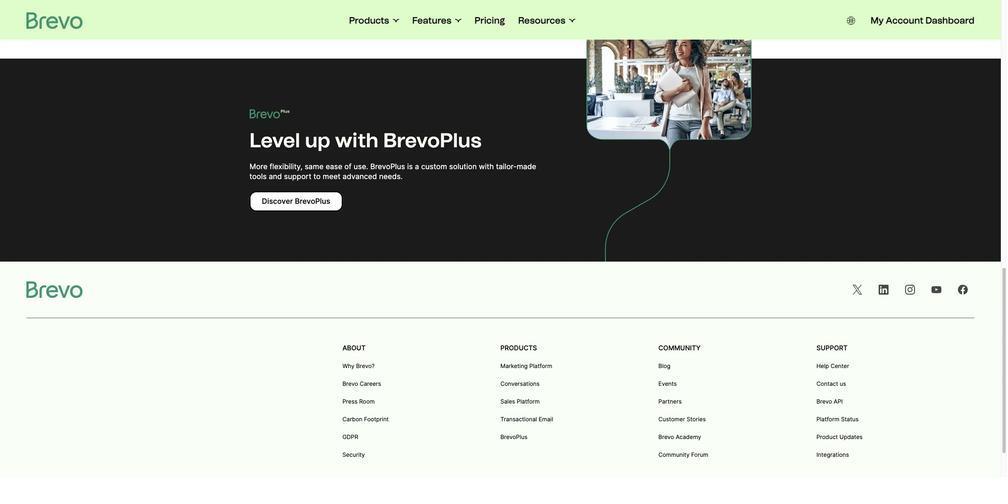 Task type: locate. For each thing, give the bounding box(es) containing it.
forum
[[691, 451, 709, 458]]

partners link
[[659, 398, 682, 406]]

tools
[[250, 172, 267, 181]]

customer stories link
[[659, 415, 706, 424]]

brevo image
[[26, 12, 83, 29], [250, 109, 290, 119], [26, 282, 83, 298]]

brevo down customer
[[659, 433, 674, 441]]

advanced
[[343, 172, 377, 181]]

brevo careers link
[[343, 380, 381, 388]]

0 vertical spatial brevo
[[343, 380, 358, 387]]

is
[[407, 162, 413, 171]]

platform down the brevo api link
[[817, 416, 840, 423]]

dashboard
[[926, 15, 975, 26]]

1 vertical spatial platform
[[517, 398, 540, 405]]

button image
[[847, 17, 855, 25]]

more
[[250, 162, 268, 171]]

center
[[831, 362, 849, 370]]

blog
[[659, 362, 671, 370]]

tailor-
[[496, 162, 517, 171]]

1 vertical spatial with
[[479, 162, 494, 171]]

brevo up press
[[343, 380, 358, 387]]

transactional email link
[[501, 415, 553, 424]]

security link
[[343, 451, 365, 459]]

product
[[817, 433, 838, 441]]

2 vertical spatial brevo
[[659, 433, 674, 441]]

platform inside "link"
[[817, 416, 840, 423]]

press
[[343, 398, 358, 405]]

customer stories
[[659, 416, 706, 423]]

2 vertical spatial platform
[[817, 416, 840, 423]]

youtube image
[[932, 285, 942, 295]]

gdpr
[[343, 433, 358, 441]]

platform right marketing
[[530, 362, 552, 370]]

resources link
[[518, 15, 576, 26]]

1 vertical spatial brevo
[[817, 398, 832, 405]]

api
[[834, 398, 843, 405]]

1 horizontal spatial with
[[479, 162, 494, 171]]

brevo inside the brevo api link
[[817, 398, 832, 405]]

meet
[[323, 172, 341, 181]]

why brevo? link
[[343, 362, 375, 370]]

same
[[305, 162, 324, 171]]

brevoplus up custom
[[383, 128, 482, 152]]

brevo for brevo careers
[[343, 380, 358, 387]]

support
[[817, 344, 848, 352]]

1 vertical spatial brevo image
[[250, 109, 290, 119]]

brevoplus down transactional
[[501, 433, 528, 441]]

brevo for brevo api
[[817, 398, 832, 405]]

help center link
[[817, 362, 849, 370]]

0 horizontal spatial brevo
[[343, 380, 358, 387]]

brevo inside brevo careers "link"
[[343, 380, 358, 387]]

brevo inside the brevo academy "link"
[[659, 433, 674, 441]]

integrations
[[817, 451, 849, 458]]

level up with brevoplus
[[250, 128, 482, 152]]

0 vertical spatial platform
[[530, 362, 552, 370]]

products
[[349, 15, 389, 26]]

brevoplus inside 'more flexibility, same ease of use. brevoplus is a custom solution with tailor-made tools and support to meet advanced needs.'
[[370, 162, 405, 171]]

with up use. on the left top of page
[[335, 128, 379, 152]]

products
[[501, 344, 537, 352]]

marketing
[[501, 362, 528, 370]]

use.
[[354, 162, 368, 171]]

0 horizontal spatial with
[[335, 128, 379, 152]]

brevo
[[343, 380, 358, 387], [817, 398, 832, 405], [659, 433, 674, 441]]

my
[[871, 15, 884, 26]]

brevoplus inside button
[[295, 197, 330, 206]]

and
[[269, 172, 282, 181]]

2 horizontal spatial brevo
[[817, 398, 832, 405]]

cta image image
[[586, 26, 752, 150]]

with
[[335, 128, 379, 152], [479, 162, 494, 171]]

carbon footprint
[[343, 416, 389, 423]]

brevoplus
[[383, 128, 482, 152], [370, 162, 405, 171], [295, 197, 330, 206], [501, 433, 528, 441]]

press room link
[[343, 398, 375, 406]]

brevoplus up needs.
[[370, 162, 405, 171]]

platform up "transactional email"
[[517, 398, 540, 405]]

platform status
[[817, 416, 859, 423]]

pricing
[[475, 15, 505, 26]]

1 horizontal spatial brevo
[[659, 433, 674, 441]]

brevo left api
[[817, 398, 832, 405]]

marketing platform
[[501, 362, 552, 370]]

email
[[539, 416, 553, 423]]

brevo academy
[[659, 433, 701, 441]]

with left tailor-
[[479, 162, 494, 171]]

sales
[[501, 398, 515, 405]]

with inside 'more flexibility, same ease of use. brevoplus is a custom solution with tailor-made tools and support to meet advanced needs.'
[[479, 162, 494, 171]]

sales platform link
[[501, 398, 540, 406]]

features link
[[412, 15, 461, 26]]

platform for marketing platform
[[530, 362, 552, 370]]

help
[[817, 362, 829, 370]]

brevoplus down the to
[[295, 197, 330, 206]]

why
[[343, 362, 355, 370]]

academy
[[676, 433, 701, 441]]

community
[[659, 344, 701, 352]]

carbon
[[343, 416, 363, 423]]



Task type: vqa. For each thing, say whether or not it's contained in the screenshot.
other at the left of page
no



Task type: describe. For each thing, give the bounding box(es) containing it.
conversations
[[501, 380, 540, 387]]

brevo api
[[817, 398, 843, 405]]

pricing link
[[475, 15, 505, 26]]

discover brevoplus
[[262, 197, 330, 206]]

0 vertical spatial brevo image
[[26, 12, 83, 29]]

status
[[841, 416, 859, 423]]

brevo for brevo academy
[[659, 433, 674, 441]]

of
[[345, 162, 352, 171]]

my account dashboard
[[871, 15, 975, 26]]

instagram image
[[905, 285, 915, 295]]

transactional email
[[501, 416, 553, 423]]

linkedin image
[[879, 285, 889, 295]]

up
[[305, 128, 330, 152]]

twitter image
[[853, 285, 862, 295]]

stories
[[687, 416, 706, 423]]

platform status link
[[817, 415, 859, 424]]

why brevo?
[[343, 362, 375, 370]]

marketing platform link
[[501, 362, 552, 370]]

made
[[517, 162, 536, 171]]

updates
[[840, 433, 863, 441]]

facebook image
[[958, 285, 968, 295]]

needs.
[[379, 172, 403, 181]]

community forum
[[659, 451, 709, 458]]

us
[[840, 380, 846, 387]]

careers
[[360, 380, 381, 387]]

platform for sales platform
[[517, 398, 540, 405]]

0 vertical spatial with
[[335, 128, 379, 152]]

product updates link
[[817, 433, 863, 441]]

brevoplus link
[[501, 433, 528, 441]]

integrations link
[[817, 451, 849, 459]]

brevo?
[[356, 362, 375, 370]]

conversations link
[[501, 380, 540, 388]]

footprint
[[364, 416, 389, 423]]

brevo academy link
[[659, 433, 701, 441]]

a
[[415, 162, 419, 171]]

features
[[412, 15, 452, 26]]

contact us
[[817, 380, 846, 387]]

solution
[[449, 162, 477, 171]]

community
[[659, 451, 690, 458]]

2 vertical spatial brevo image
[[26, 282, 83, 298]]

help center
[[817, 362, 849, 370]]

support
[[284, 172, 311, 181]]

ease
[[326, 162, 342, 171]]

events link
[[659, 380, 677, 388]]

brevo api link
[[817, 398, 843, 406]]

customer
[[659, 416, 685, 423]]

blog link
[[659, 362, 671, 370]]

gdpr link
[[343, 433, 358, 441]]

carbon footprint link
[[343, 415, 389, 424]]

contact
[[817, 380, 838, 387]]

brevo careers
[[343, 380, 381, 387]]

press room
[[343, 398, 375, 405]]

level
[[250, 128, 300, 152]]

partners
[[659, 398, 682, 405]]

security
[[343, 451, 365, 458]]

discover brevoplus button
[[250, 192, 343, 211]]

product updates
[[817, 433, 863, 441]]

custom
[[421, 162, 447, 171]]

contact us link
[[817, 380, 846, 388]]

account
[[886, 15, 924, 26]]

community forum link
[[659, 451, 709, 459]]

transactional
[[501, 416, 537, 423]]

my account dashboard link
[[871, 15, 975, 26]]

discover
[[262, 197, 293, 206]]

resources
[[518, 15, 566, 26]]

sales platform
[[501, 398, 540, 405]]

to
[[314, 172, 321, 181]]

room
[[359, 398, 375, 405]]

products link
[[349, 15, 399, 26]]

flexibility,
[[270, 162, 303, 171]]

about
[[343, 344, 366, 352]]

more flexibility, same ease of use. brevoplus is a custom solution with tailor-made tools and support to meet advanced needs.
[[250, 162, 536, 181]]



